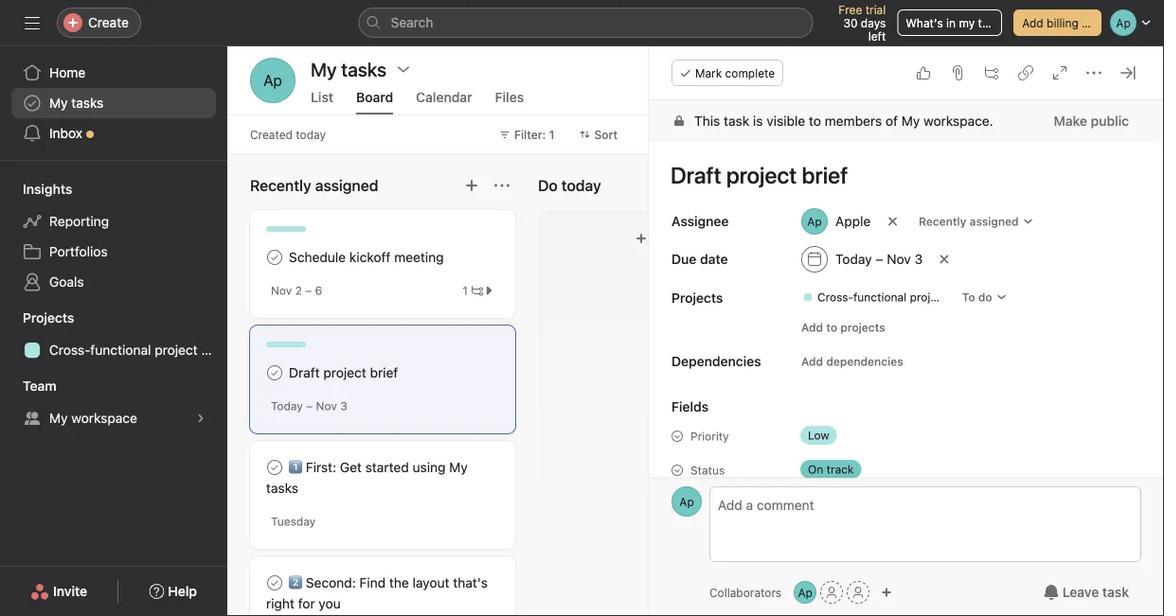Task type: vqa. For each thing, say whether or not it's contained in the screenshot.
leftmost 3
yes



Task type: locate. For each thing, give the bounding box(es) containing it.
sort
[[594, 128, 618, 141]]

1 horizontal spatial ap
[[679, 495, 694, 509]]

cross- up add to projects in the bottom of the page
[[817, 291, 853, 304]]

is
[[753, 113, 763, 129]]

to right visible
[[809, 113, 821, 129]]

calendar
[[416, 90, 472, 105]]

2 vertical spatial nov
[[316, 400, 337, 413]]

billing
[[1047, 16, 1079, 29]]

0 vertical spatial project
[[910, 291, 948, 304]]

cross-functional project plan link up projects at the right bottom of the page
[[795, 288, 974, 307]]

1 vertical spatial ap
[[679, 495, 694, 509]]

days
[[861, 16, 886, 29]]

what's in my trial? button
[[897, 9, 1004, 36]]

add left billing
[[1022, 16, 1044, 29]]

1 horizontal spatial ap button
[[672, 487, 702, 517]]

apple button
[[793, 205, 879, 239]]

recently assigned button
[[910, 208, 1043, 235]]

1 vertical spatial 3
[[340, 400, 347, 413]]

ap button right the collaborators
[[794, 582, 817, 604]]

2 vertical spatial ap
[[798, 586, 813, 600]]

1 horizontal spatial cross-functional project plan
[[817, 291, 974, 304]]

0 horizontal spatial today
[[271, 400, 303, 413]]

cross- inside main content
[[817, 291, 853, 304]]

board
[[356, 90, 393, 105]]

my tasks
[[311, 58, 387, 80]]

reporting link
[[11, 206, 216, 237]]

right
[[266, 596, 294, 612]]

1 vertical spatial projects
[[23, 310, 74, 326]]

my right using
[[449, 460, 468, 476]]

0 vertical spatial cross-functional project plan link
[[795, 288, 974, 307]]

0 vertical spatial functional
[[853, 291, 907, 304]]

projects down due date
[[672, 290, 723, 306]]

0 vertical spatial nov
[[887, 251, 911, 267]]

1 vertical spatial 1
[[463, 284, 468, 297]]

info
[[1082, 16, 1102, 29]]

0 horizontal spatial plan
[[201, 342, 227, 358]]

6
[[315, 284, 322, 297]]

0 horizontal spatial today – nov 3
[[271, 400, 347, 413]]

2 horizontal spatial ap
[[798, 586, 813, 600]]

1
[[549, 128, 555, 141], [463, 284, 468, 297]]

mark complete button
[[672, 60, 784, 86]]

today inside main content
[[835, 251, 872, 267]]

completed image for schedule kickoff meeting
[[263, 246, 286, 269]]

today down apple
[[835, 251, 872, 267]]

0 horizontal spatial ap button
[[250, 58, 296, 103]]

today – nov 3 inside main content
[[835, 251, 923, 267]]

home
[[49, 65, 85, 81]]

2 vertical spatial ap button
[[794, 582, 817, 604]]

0 vertical spatial projects
[[672, 290, 723, 306]]

completed image left 2️⃣
[[263, 572, 286, 595]]

projects
[[672, 290, 723, 306], [23, 310, 74, 326]]

– inside main content
[[876, 251, 883, 267]]

started
[[365, 460, 409, 476]]

1 horizontal spatial tasks
[[266, 481, 298, 496]]

nov down remove assignee image
[[887, 251, 911, 267]]

insights element
[[0, 172, 227, 301]]

1 horizontal spatial functional
[[853, 291, 907, 304]]

tasks inside "my tasks" link
[[71, 95, 104, 111]]

1 vertical spatial plan
[[201, 342, 227, 358]]

search list box
[[359, 8, 813, 38]]

0 horizontal spatial to
[[809, 113, 821, 129]]

1 vertical spatial today
[[271, 400, 303, 413]]

2 vertical spatial project
[[323, 365, 366, 381]]

plan inside projects element
[[201, 342, 227, 358]]

0 vertical spatial to
[[809, 113, 821, 129]]

cross-functional project plan up projects at the right bottom of the page
[[817, 291, 974, 304]]

low
[[808, 429, 829, 442]]

1 vertical spatial task
[[1102, 585, 1129, 601]]

add
[[1022, 16, 1044, 29], [801, 321, 823, 334], [801, 355, 823, 368]]

my up inbox
[[49, 95, 68, 111]]

today for today
[[835, 251, 872, 267]]

task right leave
[[1102, 585, 1129, 601]]

1 vertical spatial cross-functional project plan link
[[11, 335, 227, 366]]

0 vertical spatial add
[[1022, 16, 1044, 29]]

1 vertical spatial completed checkbox
[[263, 457, 286, 479]]

project left to at the top
[[910, 291, 948, 304]]

nov
[[887, 251, 911, 267], [271, 284, 292, 297], [316, 400, 337, 413]]

insights button
[[0, 180, 72, 199]]

tasks down home
[[71, 95, 104, 111]]

1 horizontal spatial nov
[[316, 400, 337, 413]]

today – nov 3 down draft
[[271, 400, 347, 413]]

0 horizontal spatial task
[[724, 113, 749, 129]]

plan left do
[[951, 291, 974, 304]]

list link
[[311, 90, 333, 115]]

nov down the draft project brief
[[316, 400, 337, 413]]

3 down the draft project brief
[[340, 400, 347, 413]]

cross-functional project plan inside draft project brief dialog
[[817, 291, 974, 304]]

completed checkbox left draft
[[263, 362, 286, 385]]

– for today
[[876, 251, 883, 267]]

to left projects at the right bottom of the page
[[826, 321, 837, 334]]

0 vertical spatial completed image
[[263, 246, 286, 269]]

0 vertical spatial plan
[[951, 291, 974, 304]]

Completed checkbox
[[263, 246, 286, 269], [263, 572, 286, 595]]

0 vertical spatial task
[[724, 113, 749, 129]]

0 vertical spatial completed checkbox
[[263, 246, 286, 269]]

today – nov 3 for today –
[[271, 400, 347, 413]]

completed image
[[263, 246, 286, 269], [263, 457, 286, 479], [263, 572, 286, 595]]

– right 2
[[305, 284, 312, 297]]

0 horizontal spatial 1
[[463, 284, 468, 297]]

leave task button
[[1031, 576, 1141, 610]]

nov inside main content
[[887, 251, 911, 267]]

my down team
[[49, 411, 68, 426]]

0 vertical spatial today – nov 3
[[835, 251, 923, 267]]

functional up projects at the right bottom of the page
[[853, 291, 907, 304]]

0 horizontal spatial cross-
[[49, 342, 90, 358]]

my inside "1️⃣ first: get started using my tasks"
[[449, 460, 468, 476]]

to
[[962, 291, 975, 304]]

search button
[[359, 8, 813, 38]]

main content
[[649, 100, 1164, 617]]

members
[[825, 113, 882, 129]]

fields
[[672, 399, 709, 415]]

functional inside draft project brief dialog
[[853, 291, 907, 304]]

to do
[[962, 291, 992, 304]]

0 horizontal spatial ap
[[263, 72, 282, 90]]

dependencies
[[826, 355, 903, 368]]

1 vertical spatial completed image
[[263, 457, 286, 479]]

1 horizontal spatial today – nov 3
[[835, 251, 923, 267]]

to do button
[[954, 284, 1016, 311]]

trial
[[865, 3, 886, 16]]

1 vertical spatial –
[[305, 284, 312, 297]]

plan up see details, my workspace icon
[[201, 342, 227, 358]]

ap down status
[[679, 495, 694, 509]]

1 completed checkbox from the top
[[263, 362, 286, 385]]

2 vertical spatial –
[[306, 400, 313, 413]]

2 vertical spatial completed image
[[263, 572, 286, 595]]

nov left 2
[[271, 284, 292, 297]]

brief
[[370, 365, 398, 381]]

filter: 1
[[514, 128, 555, 141]]

0 vertical spatial 3
[[915, 251, 923, 267]]

0 likes. click to like this task image
[[916, 65, 931, 81]]

1 vertical spatial today – nov 3
[[271, 400, 347, 413]]

1 vertical spatial project
[[155, 342, 198, 358]]

today – nov 3 for today
[[835, 251, 923, 267]]

1 inside button
[[463, 284, 468, 297]]

assigned
[[970, 215, 1019, 228]]

1 horizontal spatial project
[[323, 365, 366, 381]]

completed checkbox left 1️⃣
[[263, 457, 286, 479]]

0 horizontal spatial cross-functional project plan
[[49, 342, 227, 358]]

my inside the global element
[[49, 95, 68, 111]]

completed checkbox for 1️⃣ first: get started using my tasks
[[263, 457, 286, 479]]

add for add to projects
[[801, 321, 823, 334]]

add dependencies
[[801, 355, 903, 368]]

1 horizontal spatial cross-
[[817, 291, 853, 304]]

reporting
[[49, 214, 109, 229]]

nov for today
[[887, 251, 911, 267]]

using
[[413, 460, 446, 476]]

ap right the collaborators
[[798, 586, 813, 600]]

0 vertical spatial –
[[876, 251, 883, 267]]

0 horizontal spatial project
[[155, 342, 198, 358]]

1 horizontal spatial to
[[826, 321, 837, 334]]

add task image
[[464, 178, 479, 193]]

dependencies
[[672, 354, 761, 369]]

board link
[[356, 90, 393, 115]]

functional up teams element
[[90, 342, 151, 358]]

today – nov 3 down remove assignee image
[[835, 251, 923, 267]]

task for leave
[[1102, 585, 1129, 601]]

1 horizontal spatial today
[[835, 251, 872, 267]]

today down completed icon
[[271, 400, 303, 413]]

my right of
[[902, 113, 920, 129]]

2 horizontal spatial nov
[[887, 251, 911, 267]]

schedule
[[289, 250, 346, 265]]

full screen image
[[1052, 65, 1068, 81]]

project left brief
[[323, 365, 366, 381]]

files
[[495, 90, 524, 105]]

my workspace link
[[11, 404, 216, 434]]

public
[[1091, 113, 1129, 129]]

3 inside draft project brief dialog
[[915, 251, 923, 267]]

my inside main content
[[902, 113, 920, 129]]

1 vertical spatial functional
[[90, 342, 151, 358]]

– down draft
[[306, 400, 313, 413]]

completed image for 1️⃣ first: get started using my tasks
[[263, 457, 286, 479]]

0 horizontal spatial 3
[[340, 400, 347, 413]]

completed image left 1️⃣
[[263, 457, 286, 479]]

0 vertical spatial cross-
[[817, 291, 853, 304]]

this task is visible to members of my workspace.
[[694, 113, 993, 129]]

today
[[296, 128, 326, 141]]

Completed checkbox
[[263, 362, 286, 385], [263, 457, 286, 479]]

2 completed checkbox from the top
[[263, 572, 286, 595]]

1 completed checkbox from the top
[[263, 246, 286, 269]]

ap left list
[[263, 72, 282, 90]]

1 vertical spatial tasks
[[266, 481, 298, 496]]

project up see details, my workspace icon
[[155, 342, 198, 358]]

ap
[[263, 72, 282, 90], [679, 495, 694, 509], [798, 586, 813, 600]]

today – nov 3
[[835, 251, 923, 267], [271, 400, 347, 413]]

visible
[[767, 113, 805, 129]]

task
[[724, 113, 749, 129], [1102, 585, 1129, 601]]

1 horizontal spatial task
[[1102, 585, 1129, 601]]

cross-functional project plan
[[817, 291, 974, 304], [49, 342, 227, 358]]

cross-functional project plan link up teams element
[[11, 335, 227, 366]]

0 horizontal spatial tasks
[[71, 95, 104, 111]]

add inside add to projects button
[[801, 321, 823, 334]]

first:
[[306, 460, 336, 476]]

portfolios
[[49, 244, 108, 260]]

1 horizontal spatial 1
[[549, 128, 555, 141]]

priority
[[691, 430, 729, 443]]

completed image up 'nov 2 – 6'
[[263, 246, 286, 269]]

1 horizontal spatial projects
[[672, 290, 723, 306]]

add inside add billing info button
[[1022, 16, 1044, 29]]

task left is
[[724, 113, 749, 129]]

2 horizontal spatial project
[[910, 291, 948, 304]]

0 horizontal spatial functional
[[90, 342, 151, 358]]

task inside leave task button
[[1102, 585, 1129, 601]]

0 vertical spatial ap
[[263, 72, 282, 90]]

ap button left list
[[250, 58, 296, 103]]

1 horizontal spatial cross-functional project plan link
[[795, 288, 974, 307]]

cross-functional project plan up teams element
[[49, 342, 227, 358]]

0 horizontal spatial cross-functional project plan link
[[11, 335, 227, 366]]

my
[[959, 16, 975, 29]]

tasks inside "1️⃣ first: get started using my tasks"
[[266, 481, 298, 496]]

projects down goals
[[23, 310, 74, 326]]

1 horizontal spatial 3
[[915, 251, 923, 267]]

0 horizontal spatial nov
[[271, 284, 292, 297]]

0 vertical spatial cross-functional project plan
[[817, 291, 974, 304]]

0 vertical spatial tasks
[[71, 95, 104, 111]]

2 completed image from the top
[[263, 457, 286, 479]]

tasks down 1️⃣
[[266, 481, 298, 496]]

on track button
[[793, 457, 907, 483]]

2️⃣
[[289, 575, 302, 591]]

2 vertical spatial add
[[801, 355, 823, 368]]

3
[[915, 251, 923, 267], [340, 400, 347, 413]]

goals
[[49, 274, 84, 290]]

main content containing this task is visible to members of my workspace.
[[649, 100, 1164, 617]]

track
[[827, 463, 854, 476]]

tasks
[[71, 95, 104, 111], [266, 481, 298, 496]]

3 completed image from the top
[[263, 572, 286, 595]]

what's
[[906, 16, 943, 29]]

1 vertical spatial cross-
[[49, 342, 90, 358]]

1 vertical spatial add
[[801, 321, 823, 334]]

ap button down status
[[672, 487, 702, 517]]

0 vertical spatial completed checkbox
[[263, 362, 286, 385]]

completed checkbox left 2️⃣
[[263, 572, 286, 595]]

schedule kickoff meeting
[[289, 250, 444, 265]]

ap button for collaborators
[[672, 487, 702, 517]]

completed checkbox up 'nov 2 – 6'
[[263, 246, 286, 269]]

2 completed checkbox from the top
[[263, 457, 286, 479]]

1 vertical spatial completed checkbox
[[263, 572, 286, 595]]

– down the "apple" "dropdown button" in the top of the page
[[876, 251, 883, 267]]

cross-functional project plan link inside draft project brief dialog
[[795, 288, 974, 307]]

add inside add dependencies button
[[801, 355, 823, 368]]

3 left clear due date image
[[915, 251, 923, 267]]

completed checkbox for schedule kickoff meeting
[[263, 246, 286, 269]]

tuesday
[[271, 515, 316, 529]]

0 horizontal spatial projects
[[23, 310, 74, 326]]

0 vertical spatial ap button
[[250, 58, 296, 103]]

1 vertical spatial nov
[[271, 284, 292, 297]]

remove assignee image
[[887, 216, 898, 227]]

cross-functional project plan link inside projects element
[[11, 335, 227, 366]]

cross- down projects dropdown button
[[49, 342, 90, 358]]

free
[[839, 3, 862, 16]]

1 completed image from the top
[[263, 246, 286, 269]]

1 vertical spatial to
[[826, 321, 837, 334]]

more actions for this task image
[[1086, 65, 1102, 81]]

invite
[[53, 584, 87, 600]]

due date
[[672, 251, 728, 267]]

1 vertical spatial ap button
[[672, 487, 702, 517]]

add dependencies button
[[793, 349, 912, 375]]

portfolios link
[[11, 237, 216, 267]]

0 vertical spatial 1
[[549, 128, 555, 141]]

close details image
[[1121, 65, 1136, 81]]

1️⃣
[[289, 460, 302, 476]]

1 vertical spatial cross-functional project plan
[[49, 342, 227, 358]]

0 vertical spatial today
[[835, 251, 872, 267]]

1 button
[[458, 281, 499, 300]]

copy task link image
[[1018, 65, 1033, 81]]

1 horizontal spatial plan
[[951, 291, 974, 304]]

add down add to projects in the bottom of the page
[[801, 355, 823, 368]]

today
[[835, 251, 872, 267], [271, 400, 303, 413]]

projects inside main content
[[672, 290, 723, 306]]

add left projects at the right bottom of the page
[[801, 321, 823, 334]]



Task type: describe. For each thing, give the bounding box(es) containing it.
low button
[[793, 422, 907, 449]]

my tasks link
[[11, 88, 216, 118]]

meeting
[[394, 250, 444, 265]]

global element
[[0, 46, 227, 160]]

plan inside main content
[[951, 291, 974, 304]]

for
[[298, 596, 315, 612]]

filter: 1 button
[[491, 121, 563, 148]]

add billing info
[[1022, 16, 1102, 29]]

filter:
[[514, 128, 546, 141]]

complete
[[725, 66, 775, 80]]

status
[[691, 464, 725, 477]]

30
[[843, 16, 858, 29]]

trial?
[[978, 16, 1004, 29]]

1️⃣ first: get started using my tasks
[[266, 460, 468, 496]]

today for today –
[[271, 400, 303, 413]]

projects
[[840, 321, 885, 334]]

layout
[[413, 575, 449, 591]]

on
[[808, 463, 823, 476]]

ap for created today
[[263, 72, 282, 90]]

workspace.
[[924, 113, 993, 129]]

calendar link
[[416, 90, 472, 115]]

search
[[391, 15, 433, 30]]

goals link
[[11, 267, 216, 297]]

3 for – nov 3
[[915, 251, 923, 267]]

invite button
[[18, 575, 100, 609]]

completed image for 2️⃣ second: find the layout that's right for you
[[263, 572, 286, 595]]

recently assigned
[[250, 177, 378, 195]]

of
[[886, 113, 898, 129]]

inbox
[[49, 126, 82, 141]]

2 horizontal spatial ap button
[[794, 582, 817, 604]]

attachments: add a file to this task, draft project brief image
[[950, 65, 965, 81]]

created
[[250, 128, 293, 141]]

add for add dependencies
[[801, 355, 823, 368]]

tuesday button
[[271, 515, 316, 529]]

3 for nov 3
[[340, 400, 347, 413]]

functional inside projects element
[[90, 342, 151, 358]]

assignee
[[672, 214, 729, 229]]

create button
[[57, 8, 141, 38]]

draft
[[289, 365, 320, 381]]

files link
[[495, 90, 524, 115]]

cross- inside projects element
[[49, 342, 90, 358]]

team button
[[0, 377, 56, 396]]

my inside teams element
[[49, 411, 68, 426]]

created today
[[250, 128, 326, 141]]

– for today –
[[306, 400, 313, 413]]

on track
[[808, 463, 854, 476]]

add to projects button
[[793, 314, 894, 341]]

recently assigned
[[919, 215, 1019, 228]]

project inside main content
[[910, 291, 948, 304]]

draft project brief dialog
[[649, 46, 1164, 617]]

home link
[[11, 58, 216, 88]]

add billing info button
[[1014, 9, 1102, 36]]

inbox link
[[11, 118, 216, 149]]

projects inside dropdown button
[[23, 310, 74, 326]]

make
[[1054, 113, 1087, 129]]

my tasks
[[49, 95, 104, 111]]

projects element
[[0, 301, 227, 369]]

kickoff
[[349, 250, 391, 265]]

1 inside dropdown button
[[549, 128, 555, 141]]

completed checkbox for 2️⃣ second: find the layout that's right for you
[[263, 572, 286, 595]]

make public button
[[1042, 104, 1141, 138]]

cross-functional project plan inside projects element
[[49, 342, 227, 358]]

task for this
[[724, 113, 749, 129]]

free trial 30 days left
[[839, 3, 886, 43]]

completed image
[[263, 362, 286, 385]]

list
[[311, 90, 333, 105]]

ap for collaborators
[[679, 495, 694, 509]]

do today
[[538, 177, 601, 195]]

to inside add to projects button
[[826, 321, 837, 334]]

projects button
[[0, 309, 74, 328]]

add to projects
[[801, 321, 885, 334]]

apple
[[835, 214, 871, 229]]

help
[[168, 584, 197, 600]]

recently
[[919, 215, 967, 228]]

completed checkbox for draft project brief
[[263, 362, 286, 385]]

Task Name text field
[[658, 153, 1141, 197]]

the
[[389, 575, 409, 591]]

this
[[694, 113, 720, 129]]

get
[[340, 460, 362, 476]]

add for add billing info
[[1022, 16, 1044, 29]]

show options image
[[396, 62, 411, 77]]

see details, my workspace image
[[195, 413, 206, 424]]

add or remove collaborators image
[[881, 587, 892, 599]]

more section actions image
[[494, 178, 510, 193]]

workspace
[[71, 411, 137, 426]]

2️⃣ second: find the layout that's right for you
[[266, 575, 488, 612]]

teams element
[[0, 369, 227, 438]]

sort button
[[571, 121, 626, 148]]

find
[[359, 575, 386, 591]]

hide sidebar image
[[25, 15, 40, 30]]

collaborators
[[709, 586, 782, 600]]

ap button for created today
[[250, 58, 296, 103]]

make public
[[1054, 113, 1129, 129]]

clear due date image
[[939, 254, 950, 265]]

add subtask image
[[984, 65, 999, 81]]

nov for today –
[[316, 400, 337, 413]]

do
[[978, 291, 992, 304]]

leave
[[1063, 585, 1099, 601]]

you
[[319, 596, 341, 612]]

2
[[295, 284, 302, 297]]



